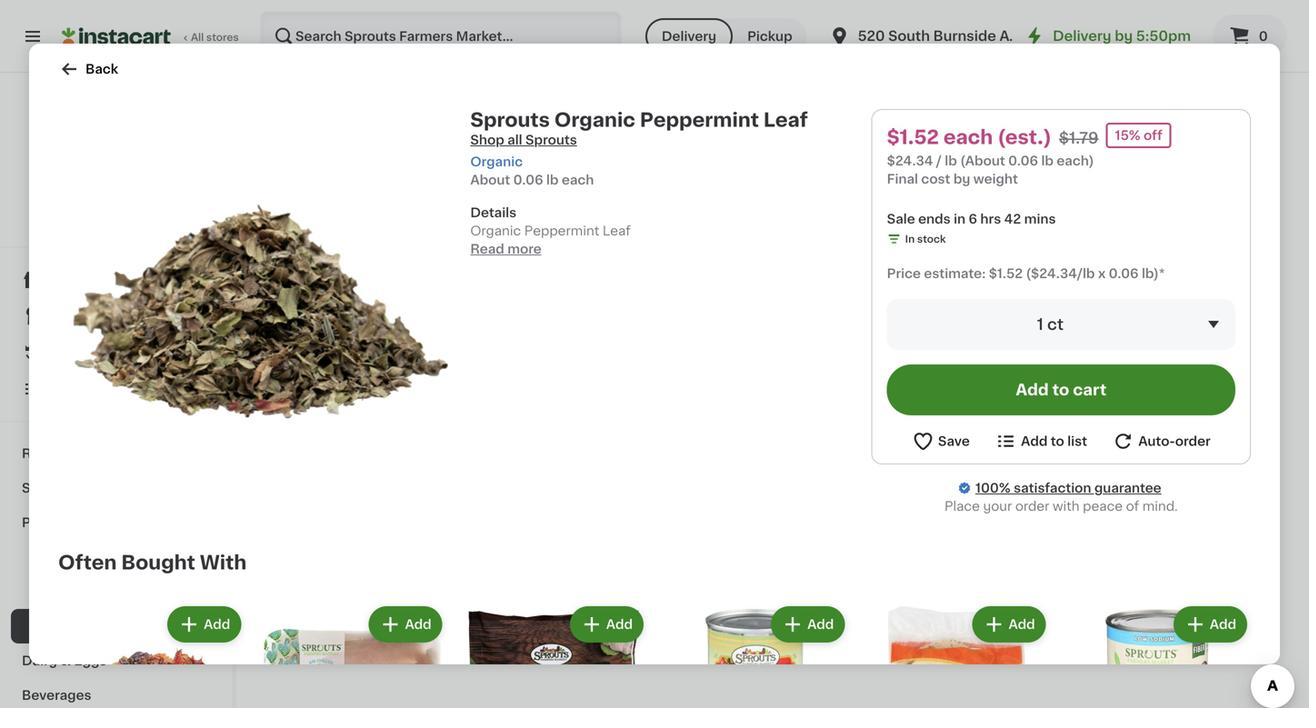Task type: describe. For each thing, give the bounding box(es) containing it.
final
[[887, 173, 918, 186]]

to for list
[[1051, 435, 1065, 448]]

chives
[[353, 616, 397, 629]]

(est.) for $ 1 52 each (est.) $1.79 sprouts organic peppermint leaf $24.34 / lb about 0.06 lb each
[[353, 314, 392, 329]]

fresh fruits
[[33, 551, 107, 564]]

shore for chives
[[313, 616, 350, 629]]

save
[[938, 435, 970, 448]]

$23.36
[[949, 110, 985, 120]]

1 vertical spatial order
[[1016, 500, 1050, 513]]

52
[[293, 316, 306, 326]]

0.06 inside $23.36 / lb about 0.06 lb each
[[982, 124, 1006, 134]]

sale ends in 6 hrs 42 mins
[[887, 213, 1056, 226]]

all stores link
[[62, 11, 240, 62]]

rosemary
[[1199, 340, 1264, 352]]

shore for mint
[[651, 616, 688, 629]]

1 ct field
[[887, 299, 1236, 350]]

instacart logo image
[[62, 25, 171, 47]]

dairy
[[22, 655, 57, 667]]

organic inside "organic dandelion greens"
[[780, 340, 831, 352]]

4 for $ 4 29
[[791, 592, 804, 611]]

1.75
[[780, 652, 799, 662]]

peppermint for sprouts
[[640, 110, 759, 130]]

stock
[[918, 234, 946, 244]]

sprouts for organic
[[470, 110, 550, 130]]

lb)*
[[1142, 267, 1165, 280]]

peace
[[1083, 500, 1123, 513]]

$ 2 99
[[615, 592, 649, 611]]

15% off
[[1115, 129, 1163, 142]]

avenue
[[1000, 30, 1052, 43]]

$ inside $ 4 29
[[784, 593, 791, 603]]

0.06 inside $25.32 / lb about 0.06 lb each
[[813, 124, 836, 134]]

2 up north shore dill 1 ct
[[960, 592, 972, 611]]

$ inside the "$ 1 58 each (est.)"
[[784, 40, 791, 50]]

details button
[[470, 204, 850, 222]]

fresh
[[33, 551, 68, 564]]

each inside $25.32 / lb about 0.06 lb each
[[851, 124, 875, 134]]

/ for $ 4 29 each (est.)
[[1156, 110, 1161, 120]]

place your order with peace of mind.
[[945, 500, 1178, 513]]

1 inside north shore sage 1 ct
[[442, 634, 446, 644]]

produce link
[[11, 506, 221, 540]]

ct inside 1 ct field
[[1048, 317, 1064, 332]]

15%
[[1115, 129, 1141, 142]]

4 north shore basil value pack 2 ct
[[1119, 592, 1267, 662]]

price estimate: $1.52 ($24.34/lb x 0.06 lb)*
[[887, 267, 1165, 280]]

$68.67
[[1119, 110, 1154, 120]]

fresh fruits link
[[11, 540, 221, 575]]

north for north shore chives
[[273, 616, 309, 629]]

lb inside sprouts organic peppermint leaf shop all sprouts organic about 0.06 lb each
[[547, 174, 559, 186]]

0
[[1259, 30, 1268, 43]]

guarantee inside button
[[140, 221, 193, 231]]

each inside $ 2 01 each (est.)
[[654, 37, 690, 52]]

about for $ 4 29 each (est.)
[[1119, 124, 1149, 134]]

delivery button
[[646, 18, 733, 55]]

recipes link
[[11, 437, 221, 471]]

1 inside north shore mint 1 ct
[[611, 634, 615, 644]]

/ inside $ 1 52 each (est.) $1.79 sprouts organic peppermint leaf $24.34 / lb about 0.06 lb each
[[312, 387, 316, 397]]

hrs
[[981, 213, 1001, 226]]

$ inside $ 2 99
[[615, 593, 621, 603]]

$32.20 / lb about 0.06 lb each
[[611, 110, 706, 134]]

organic inside rocket farms organic basil
[[1040, 340, 1091, 352]]

shop
[[470, 134, 504, 146]]

with
[[1053, 500, 1080, 513]]

farms
[[998, 340, 1037, 352]]

dairy & eggs
[[22, 655, 107, 667]]

(est.) for $ 1 46 each (est.)
[[1031, 37, 1070, 52]]

1 inside $ 1 46 each (est.)
[[960, 39, 968, 58]]

stores
[[206, 32, 239, 42]]

$ 1 52 each (est.) $1.79 sprouts organic peppermint leaf $24.34 / lb about 0.06 lb each
[[273, 314, 392, 411]]

$1.52 each (estimated) original price: $1.79 element
[[273, 313, 427, 348]]

best
[[278, 20, 298, 28]]

leaf inside $ 1 52 each (est.) $1.79 sprouts organic peppermint leaf $24.34 / lb about 0.06 lb each
[[351, 369, 379, 382]]

each inside the $ 4 29 each (est.)
[[1165, 37, 1201, 52]]

read more button
[[470, 240, 542, 258]]

save button
[[912, 430, 970, 453]]

$24.34 inside $24.34 / lb (about 0.06 lb each) final cost by weight
[[887, 155, 933, 167]]

by inside the delivery by 5:50pm link
[[1115, 30, 1133, 43]]

$ 4 29
[[784, 592, 819, 611]]

details organic peppermint leaf read more
[[470, 206, 631, 256]]

about for $ 2 01 each (est.)
[[611, 124, 642, 134]]

$1.46 each (estimated) original price: $1.72 element
[[949, 36, 1104, 71]]

order inside button
[[1176, 435, 1211, 448]]

rocket
[[949, 340, 995, 352]]

2 up north shore mint 1 ct
[[621, 592, 634, 611]]

&
[[60, 655, 71, 667]]

about inside sprouts organic peppermint leaf shop all sprouts organic about 0.06 lb each
[[470, 174, 510, 186]]

leaf for sprouts
[[764, 110, 808, 130]]

99 inside 2 99
[[974, 593, 988, 603]]

read
[[470, 243, 505, 256]]

(est.) for $ 2 01 each (est.)
[[694, 37, 733, 52]]

organic inside details organic peppermint leaf read more
[[470, 225, 521, 237]]

place
[[945, 500, 980, 513]]

2 inside 4 north shore basil value pack 2 ct
[[1119, 652, 1125, 662]]

1 vertical spatial guarantee
[[1095, 482, 1162, 495]]

eggs
[[74, 655, 107, 667]]

$4.99 element
[[949, 313, 1104, 337]]

100% satisfaction guarantee link
[[976, 479, 1162, 497]]

produce
[[22, 517, 77, 529]]

1 inside button
[[442, 357, 446, 367]]

$1.58 each (estimated) original price: $1.86 element
[[780, 36, 935, 71]]

0 horizontal spatial $1.52
[[887, 128, 939, 147]]

4 for $ 4 29 each (est.)
[[1129, 39, 1142, 58]]

auto-
[[1139, 435, 1176, 448]]

north shore chives 1 ct
[[273, 616, 397, 644]]

buy it again
[[51, 346, 128, 359]]

1 inside the "$ 1 58 each (est.)"
[[791, 39, 799, 58]]

off
[[1144, 129, 1163, 142]]

0.06 inside $32.20 / lb about 0.06 lb each
[[644, 124, 667, 134]]

ct for north shore chives
[[280, 634, 290, 644]]

add to cart button
[[887, 365, 1236, 416]]

46
[[970, 40, 984, 50]]

($24.34/lb
[[1026, 267, 1095, 280]]

all
[[508, 134, 523, 146]]

$ 4 29 each (est.)
[[1122, 37, 1243, 58]]

estimate:
[[924, 267, 986, 280]]

north for north shore rosemary
[[1119, 340, 1155, 352]]

42
[[1005, 213, 1021, 226]]

price
[[887, 267, 921, 280]]

1 vertical spatial 100%
[[976, 482, 1011, 495]]

north shore mint 1 ct
[[611, 616, 720, 644]]

mint
[[692, 616, 720, 629]]

brightfresh micro cilantro 1.75 oz
[[780, 616, 891, 662]]

shore for dill
[[989, 616, 1027, 629]]

add button inside product group
[[1028, 434, 1099, 466]]

back button
[[58, 58, 118, 80]]

add to cart
[[1016, 382, 1107, 398]]

$ inside $ 2 01 each (est.)
[[615, 40, 621, 50]]

shore for sage
[[482, 616, 519, 629]]

north shore rosemary 1 ct
[[1119, 340, 1264, 367]]

ct for north shore dill
[[956, 634, 967, 644]]

$ 1 58 each (est.)
[[784, 37, 900, 58]]

north shore dill 1 ct
[[949, 616, 1050, 644]]

pack
[[1119, 635, 1149, 647]]

1 inside north shore chives 1 ct
[[273, 634, 277, 644]]

sprouts inside $ 1 52 each (est.) $1.79 sprouts organic peppermint leaf $24.34 / lb about 0.06 lb each
[[273, 351, 323, 364]]

list
[[1068, 435, 1088, 448]]

1 inside north shore dill 1 ct
[[949, 634, 954, 644]]

100% satisfaction guarantee button
[[28, 215, 204, 233]]

01
[[636, 40, 647, 50]]

0.06 inside sprouts organic peppermint leaf shop all sprouts organic about 0.06 lb each
[[513, 174, 543, 186]]

$4.29 each (estimated) original price: $5.05 element
[[1119, 36, 1273, 71]]

0.06 inside $68.67 / lb about 0.06 lb each
[[1152, 124, 1175, 134]]

delivery for delivery
[[662, 30, 717, 43]]

sprouts
[[526, 134, 577, 146]]

1 inside field
[[1037, 317, 1044, 332]]

recipes
[[22, 447, 75, 460]]



Task type: locate. For each thing, give the bounding box(es) containing it.
about inside $32.20 / lb about 0.06 lb each
[[611, 124, 642, 134]]

best seller
[[278, 20, 324, 28]]

$ inside the $ 4 29 each (est.)
[[1122, 40, 1129, 50]]

0 horizontal spatial 99
[[636, 593, 649, 603]]

1 vertical spatial $1.52
[[989, 267, 1023, 280]]

(est.) inside $ 1 46 each (est.)
[[1031, 37, 1070, 52]]

1 horizontal spatial guarantee
[[1095, 482, 1162, 495]]

basil for 4
[[1199, 616, 1229, 629]]

ct inside 4 north shore basil value pack 2 ct
[[1127, 652, 1138, 662]]

delivery right the "01"
[[662, 30, 717, 43]]

each inside $68.67 / lb about 0.06 lb each
[[1189, 124, 1214, 134]]

0 vertical spatial basil
[[949, 358, 980, 370]]

leaf
[[764, 110, 808, 130], [603, 225, 631, 237], [351, 369, 379, 382]]

each inside $32.20 / lb about 0.06 lb each
[[682, 124, 706, 134]]

0 horizontal spatial peppermint
[[273, 369, 348, 382]]

north for north shore sage
[[442, 616, 479, 629]]

shore inside the north shore rosemary 1 ct
[[1158, 340, 1196, 352]]

99 inside $ 2 99
[[636, 593, 649, 603]]

north left chives
[[273, 616, 309, 629]]

99 up north shore mint 1 ct
[[636, 593, 649, 603]]

ct for north shore rosemary
[[1125, 357, 1136, 367]]

north inside north shore chives 1 ct
[[273, 616, 309, 629]]

1 horizontal spatial by
[[1115, 30, 1133, 43]]

it
[[80, 346, 89, 359]]

sage
[[522, 616, 555, 629]]

to left list
[[1051, 435, 1065, 448]]

organic dandelion greens
[[780, 340, 900, 370]]

/ right $32.20
[[650, 110, 654, 120]]

1 horizontal spatial $24.34
[[887, 155, 933, 167]]

0 vertical spatial 100% satisfaction guarantee
[[46, 221, 193, 231]]

$ inside $ 1 46 each (est.)
[[953, 40, 960, 50]]

/ up cost
[[937, 155, 942, 167]]

0 horizontal spatial $1.79
[[314, 333, 345, 345]]

1 vertical spatial satisfaction
[[1014, 482, 1092, 495]]

0.06 inside $24.34 / lb (about 0.06 lb each) final cost by weight
[[1009, 155, 1039, 167]]

basil left value
[[1199, 616, 1229, 629]]

0 horizontal spatial leaf
[[351, 369, 379, 382]]

more
[[508, 243, 542, 256]]

peppermint up more on the top of page
[[525, 225, 600, 237]]

2 horizontal spatial sprouts
[[470, 110, 550, 130]]

each inside the "$ 1 58 each (est.)"
[[822, 37, 858, 52]]

ct inside the north shore rosemary 1 ct
[[1125, 357, 1136, 367]]

0.06 down the all
[[513, 174, 543, 186]]

south
[[889, 30, 930, 43]]

each inside $23.36 / lb about 0.06 lb each
[[1020, 124, 1045, 134]]

29 inside $ 4 29
[[806, 593, 819, 603]]

/ right $25.32
[[818, 110, 822, 120]]

$1.79 inside $ 1 52 each (est.) $1.79 sprouts organic peppermint leaf $24.34 / lb about 0.06 lb each
[[314, 333, 345, 345]]

about down 52
[[273, 401, 303, 411]]

1 horizontal spatial sprouts
[[273, 351, 323, 364]]

$1.52 each (est.) $1.79
[[887, 128, 1099, 147]]

$3.49 element
[[780, 313, 935, 337]]

each inside button
[[449, 357, 474, 367]]

about down $25.32
[[780, 124, 811, 134]]

1 vertical spatial leaf
[[603, 225, 631, 237]]

1 vertical spatial $24.34
[[273, 387, 309, 397]]

/ up off
[[1156, 110, 1161, 120]]

99 up north shore dill 1 ct
[[974, 593, 988, 603]]

2 left the "01"
[[621, 39, 634, 58]]

leaf down details button
[[603, 225, 631, 237]]

brightfresh
[[780, 616, 852, 629]]

cart
[[1073, 382, 1107, 398]]

58
[[801, 40, 814, 50]]

greens
[[780, 358, 827, 370]]

2 99 from the left
[[974, 593, 988, 603]]

$ 2 01 each (est.)
[[615, 37, 733, 58]]

dill
[[1030, 616, 1050, 629]]

/ for $ 1 46 each (est.)
[[988, 110, 992, 120]]

$2.99 element
[[1119, 313, 1273, 337], [273, 590, 427, 614]]

0 vertical spatial guarantee
[[140, 221, 193, 231]]

(est.) inside $ 2 01 each (est.)
[[694, 37, 733, 52]]

ends
[[919, 213, 951, 226]]

0 horizontal spatial guarantee
[[140, 221, 193, 231]]

delivery inside delivery "button"
[[662, 30, 717, 43]]

mins
[[1025, 213, 1056, 226]]

delivery inside the delivery by 5:50pm link
[[1053, 30, 1112, 43]]

value
[[1233, 616, 1267, 629]]

1 horizontal spatial peppermint
[[525, 225, 600, 237]]

0 vertical spatial satisfaction
[[77, 221, 138, 231]]

product group
[[442, 151, 597, 391], [780, 151, 935, 388], [949, 151, 1104, 388], [1119, 151, 1273, 370], [780, 428, 935, 665], [949, 428, 1104, 646], [1119, 428, 1273, 665], [58, 603, 245, 708], [259, 603, 446, 708], [461, 603, 647, 708], [662, 603, 849, 708], [863, 603, 1050, 708], [1065, 603, 1251, 708]]

your
[[983, 500, 1012, 513]]

leaf inside sprouts organic peppermint leaf shop all sprouts organic about 0.06 lb each
[[764, 110, 808, 130]]

cost
[[922, 173, 951, 186]]

weight
[[974, 173, 1018, 186]]

0 vertical spatial by
[[1115, 30, 1133, 43]]

mind.
[[1143, 500, 1178, 513]]

0 vertical spatial to
[[1053, 382, 1070, 398]]

ct for north shore mint
[[618, 634, 628, 644]]

0 horizontal spatial delivery
[[662, 30, 717, 43]]

2 horizontal spatial peppermint
[[640, 110, 759, 130]]

shore left rosemary
[[1158, 340, 1196, 352]]

0 vertical spatial $1.52
[[887, 128, 939, 147]]

order
[[1176, 435, 1211, 448], [1016, 500, 1050, 513]]

ct inside north shore dill 1 ct
[[956, 634, 967, 644]]

north for north shore mint
[[611, 616, 648, 629]]

about inside $23.36 / lb about 0.06 lb each
[[949, 124, 980, 134]]

north left sage
[[442, 616, 479, 629]]

shore inside north shore sage 1 ct
[[482, 616, 519, 629]]

0 vertical spatial 100%
[[46, 221, 74, 231]]

order left with
[[1016, 500, 1050, 513]]

shore left value
[[1158, 616, 1196, 629]]

(est.) inside the "$ 1 58 each (est.)"
[[861, 37, 900, 52]]

beverages link
[[11, 678, 221, 708]]

2 99
[[960, 592, 988, 611]]

peppermint for details
[[525, 225, 600, 237]]

add button
[[521, 157, 591, 190], [859, 157, 929, 190], [1028, 157, 1099, 190], [1197, 157, 1268, 190], [859, 434, 929, 466], [1028, 434, 1099, 466], [1197, 434, 1268, 466], [169, 608, 239, 641], [371, 608, 441, 641], [572, 608, 642, 641], [773, 608, 843, 641], [974, 608, 1045, 641], [1176, 608, 1246, 641]]

rocket farms organic basil
[[949, 340, 1091, 370]]

(est.) for $ 4 29 each (est.)
[[1204, 37, 1243, 52]]

in stock
[[905, 234, 946, 244]]

1 $ 1 29 from the left
[[276, 39, 307, 58]]

$2.01 each (estimated) original price: $2.37 element
[[611, 36, 766, 71]]

burnside
[[934, 30, 997, 43]]

shore left chives
[[313, 616, 350, 629]]

product group containing 2
[[949, 428, 1104, 646]]

0 vertical spatial $2.99 element
[[1119, 313, 1273, 337]]

$1.52 up final
[[887, 128, 939, 147]]

details
[[470, 206, 517, 219]]

sprouts organic peppermint leaf image
[[73, 124, 449, 500]]

1 horizontal spatial $1.52
[[989, 267, 1023, 280]]

1 vertical spatial 100% satisfaction guarantee
[[976, 482, 1162, 495]]

shore inside north shore mint 1 ct
[[651, 616, 688, 629]]

0 horizontal spatial $ 1 29
[[276, 39, 307, 58]]

2 down pack
[[1119, 652, 1125, 662]]

1 99 from the left
[[636, 593, 649, 603]]

1 horizontal spatial satisfaction
[[1014, 482, 1092, 495]]

0.06 down the $1.52 each (estimated) original price: $1.79 element
[[306, 401, 329, 411]]

1 horizontal spatial basil
[[1199, 616, 1229, 629]]

each inside sprouts organic peppermint leaf shop all sprouts organic about 0.06 lb each
[[562, 174, 594, 186]]

0 horizontal spatial 100% satisfaction guarantee
[[46, 221, 193, 231]]

1 horizontal spatial delivery
[[1053, 30, 1112, 43]]

$2.99 element up north shore chives 1 ct
[[273, 590, 427, 614]]

organic inside $ 1 52 each (est.) $1.79 sprouts organic peppermint leaf $24.34 / lb about 0.06 lb each
[[326, 351, 377, 364]]

satisfaction inside button
[[77, 221, 138, 231]]

leaf inside details organic peppermint leaf read more
[[603, 225, 631, 237]]

dandelion
[[834, 340, 900, 352]]

1 vertical spatial basil
[[1199, 616, 1229, 629]]

$24.34 up final
[[887, 155, 933, 167]]

0.06 inside $ 1 52 each (est.) $1.79 sprouts organic peppermint leaf $24.34 / lb about 0.06 lb each
[[306, 401, 329, 411]]

leaf down 58
[[764, 110, 808, 130]]

0.06
[[644, 124, 667, 134], [813, 124, 836, 134], [982, 124, 1006, 134], [1152, 124, 1175, 134], [1009, 155, 1039, 167], [513, 174, 543, 186], [1109, 267, 1139, 280], [306, 401, 329, 411]]

/ inside $68.67 / lb about 0.06 lb each
[[1156, 110, 1161, 120]]

$24.34 inside $ 1 52 each (est.) $1.79 sprouts organic peppermint leaf $24.34 / lb about 0.06 lb each
[[273, 387, 309, 397]]

shore inside north shore chives 1 ct
[[313, 616, 350, 629]]

north for north shore dill
[[949, 616, 986, 629]]

dairy & eggs link
[[11, 644, 221, 678]]

about inside $68.67 / lb about 0.06 lb each
[[1119, 124, 1149, 134]]

1 vertical spatial $2.99 element
[[273, 590, 427, 614]]

0 vertical spatial $1.79
[[1059, 130, 1099, 146]]

0.06 down $25.32
[[813, 124, 836, 134]]

ct inside north shore mint 1 ct
[[618, 634, 628, 644]]

1 vertical spatial by
[[954, 173, 971, 186]]

each
[[654, 37, 690, 52], [822, 37, 858, 52], [991, 37, 1027, 52], [1165, 37, 1201, 52], [682, 124, 706, 134], [851, 124, 875, 134], [1020, 124, 1045, 134], [1189, 124, 1214, 134], [944, 128, 993, 147], [562, 174, 594, 186], [314, 314, 350, 329], [449, 357, 474, 367], [343, 401, 368, 411]]

shore inside 4 north shore basil value pack 2 ct
[[1158, 616, 1196, 629]]

$1.79
[[1059, 130, 1099, 146], [314, 333, 345, 345]]

each)
[[1057, 155, 1094, 167]]

/ inside $24.34 / lb (about 0.06 lb each) final cost by weight
[[937, 155, 942, 167]]

leaf down the $1.52 each (estimated) original price: $1.79 element
[[351, 369, 379, 382]]

0 horizontal spatial order
[[1016, 500, 1050, 513]]

1 horizontal spatial $2.99 element
[[1119, 313, 1273, 337]]

0.06 down $23.36 at the top right of the page
[[982, 124, 1006, 134]]

basil for rocket
[[949, 358, 980, 370]]

leaf for details
[[603, 225, 631, 237]]

by right cost
[[954, 173, 971, 186]]

29 inside the $ 4 29 each (est.)
[[1144, 40, 1158, 50]]

all stores
[[191, 32, 239, 42]]

2 vertical spatial sprouts
[[22, 482, 73, 495]]

0 horizontal spatial sprouts
[[22, 482, 73, 495]]

about down $32.20
[[611, 124, 642, 134]]

peppermint down 52
[[273, 369, 348, 382]]

$2.99 element for rosemary
[[1119, 313, 1273, 337]]

4 inside 4 north shore basil value pack 2 ct
[[1129, 592, 1142, 611]]

about inside $ 1 52 each (est.) $1.79 sprouts organic peppermint leaf $24.34 / lb about 0.06 lb each
[[273, 401, 303, 411]]

1 each button
[[442, 151, 597, 391]]

$ 1 29
[[276, 39, 307, 58], [446, 39, 476, 58]]

shore for rosemary
[[1158, 340, 1196, 352]]

1 vertical spatial $1.79
[[314, 333, 345, 345]]

basil inside rocket farms organic basil
[[949, 358, 980, 370]]

sprouts inside sprouts organic peppermint leaf shop all sprouts organic about 0.06 lb each
[[470, 110, 550, 130]]

0 vertical spatial sprouts
[[470, 110, 550, 130]]

north down lb)*
[[1119, 340, 1155, 352]]

sprouts down 52
[[273, 351, 323, 364]]

0 horizontal spatial $24.34
[[273, 387, 309, 397]]

0 horizontal spatial satisfaction
[[77, 221, 138, 231]]

/ right $23.36 at the top right of the page
[[988, 110, 992, 120]]

1 inside $ 1 52 each (est.) $1.79 sprouts organic peppermint leaf $24.34 / lb about 0.06 lb each
[[283, 315, 292, 335]]

1 horizontal spatial order
[[1176, 435, 1211, 448]]

$2.99 element up the north shore rosemary 1 ct at the right of page
[[1119, 313, 1273, 337]]

1
[[283, 39, 292, 58], [452, 39, 461, 58], [791, 39, 799, 58], [960, 39, 968, 58], [283, 315, 292, 335], [1037, 317, 1044, 332], [442, 357, 446, 367], [1119, 357, 1123, 367], [273, 634, 277, 644], [442, 634, 446, 644], [611, 634, 615, 644], [949, 634, 954, 644]]

sprouts
[[470, 110, 550, 130], [273, 351, 323, 364], [22, 482, 73, 495]]

(est.) inside $ 1 52 each (est.) $1.79 sprouts organic peppermint leaf $24.34 / lb about 0.06 lb each
[[353, 314, 392, 329]]

$24.34 down 52
[[273, 387, 309, 397]]

shore inside north shore dill 1 ct
[[989, 616, 1027, 629]]

add
[[555, 167, 582, 180], [894, 167, 920, 180], [1063, 167, 1089, 180], [1232, 167, 1259, 180], [1016, 382, 1049, 398], [1021, 435, 1048, 448], [894, 444, 920, 456], [1063, 444, 1089, 456], [1232, 444, 1259, 456], [204, 618, 230, 631], [405, 618, 432, 631], [606, 618, 633, 631], [808, 618, 834, 631], [1009, 618, 1035, 631], [1210, 618, 1237, 631]]

bought
[[121, 553, 195, 572]]

about for $ 1 58 each (est.)
[[780, 124, 811, 134]]

1 each
[[442, 357, 474, 367]]

by left 5:50pm
[[1115, 30, 1133, 43]]

north inside north shore sage 1 ct
[[442, 616, 479, 629]]

$32.20
[[611, 110, 647, 120]]

north down 2 99 on the bottom of page
[[949, 616, 986, 629]]

$68.67 / lb about 0.06 lb each
[[1119, 110, 1214, 134]]

sprouts organic peppermint leaf shop all sprouts organic about 0.06 lb each
[[470, 110, 808, 186]]

0 vertical spatial order
[[1176, 435, 1211, 448]]

2 horizontal spatial leaf
[[764, 110, 808, 130]]

north inside north shore mint 1 ct
[[611, 616, 648, 629]]

pickup button
[[733, 18, 807, 55]]

ct inside north shore sage 1 ct
[[449, 634, 459, 644]]

peppermint inside details organic peppermint leaf read more
[[525, 225, 600, 237]]

seller
[[300, 20, 324, 28]]

$2.99 element for chives
[[273, 590, 427, 614]]

$1.52 right estimate:
[[989, 267, 1023, 280]]

north inside north shore dill 1 ct
[[949, 616, 986, 629]]

ct inside north shore chives 1 ct
[[280, 634, 290, 644]]

by inside $24.34 / lb (about 0.06 lb each) final cost by weight
[[954, 173, 971, 186]]

basil inside 4 north shore basil value pack 2 ct
[[1199, 616, 1229, 629]]

1 horizontal spatial $ 1 29
[[446, 39, 476, 58]]

sale
[[887, 213, 915, 226]]

2 vertical spatial peppermint
[[273, 369, 348, 382]]

service type group
[[646, 18, 807, 55]]

north inside the north shore rosemary 1 ct
[[1119, 340, 1155, 352]]

0 horizontal spatial by
[[954, 173, 971, 186]]

4
[[1129, 39, 1142, 58], [791, 592, 804, 611], [1129, 592, 1142, 611]]

/ for $ 2 01 each (est.)
[[650, 110, 654, 120]]

0 horizontal spatial basil
[[949, 358, 980, 370]]

sprouts down the recipes
[[22, 482, 73, 495]]

1 horizontal spatial 100%
[[976, 482, 1011, 495]]

$ 1 46 each (est.)
[[953, 37, 1070, 58]]

about up details on the top left of page
[[470, 174, 510, 186]]

shore left 'mint'
[[651, 616, 688, 629]]

each inside $ 1 46 each (est.)
[[991, 37, 1027, 52]]

0.06 down $32.20
[[644, 124, 667, 134]]

by
[[1115, 30, 1133, 43], [954, 173, 971, 186]]

all
[[191, 32, 204, 42]]

100% inside button
[[46, 221, 74, 231]]

sprouts brands link
[[11, 471, 221, 506]]

4 inside the $ 4 29 each (est.)
[[1129, 39, 1142, 58]]

often bought with
[[58, 553, 247, 572]]

2 $ 1 29 from the left
[[446, 39, 476, 58]]

$1.79 inside $1.52 each (est.) $1.79
[[1059, 130, 1099, 146]]

order up mind.
[[1176, 435, 1211, 448]]

to left cart
[[1053, 382, 1070, 398]]

delivery for delivery by 5:50pm
[[1053, 30, 1112, 43]]

520 south burnside avenue button
[[829, 11, 1052, 62]]

about down $23.36 at the top right of the page
[[949, 124, 980, 134]]

0 vertical spatial peppermint
[[640, 110, 759, 130]]

$ inside $ 1 52 each (est.) $1.79 sprouts organic peppermint leaf $24.34 / lb about 0.06 lb each
[[276, 316, 283, 326]]

/ inside $32.20 / lb about 0.06 lb each
[[650, 110, 654, 120]]

north down $ 2 99 on the bottom
[[611, 616, 648, 629]]

shore left sage
[[482, 616, 519, 629]]

about for $ 1 46 each (est.)
[[949, 124, 980, 134]]

to for cart
[[1053, 382, 1070, 398]]

0 vertical spatial $24.34
[[887, 155, 933, 167]]

0 vertical spatial leaf
[[764, 110, 808, 130]]

delivery right avenue
[[1053, 30, 1112, 43]]

1 vertical spatial sprouts
[[273, 351, 323, 364]]

1 horizontal spatial leaf
[[603, 225, 631, 237]]

0 horizontal spatial 100%
[[46, 221, 74, 231]]

auto-order button
[[1112, 430, 1211, 453]]

peppermint down $2.01 each (estimated) original price: $2.37 element
[[640, 110, 759, 130]]

2 vertical spatial leaf
[[351, 369, 379, 382]]

sprouts farmers market logo image
[[76, 95, 156, 175]]

$
[[276, 40, 283, 50], [446, 40, 452, 50], [615, 40, 621, 50], [784, 40, 791, 50], [953, 40, 960, 50], [1122, 40, 1129, 50], [276, 316, 283, 326], [615, 593, 621, 603], [784, 593, 791, 603]]

basil down rocket
[[949, 358, 980, 370]]

(est.) for $ 1 58 each (est.)
[[861, 37, 900, 52]]

/ down the $1.52 each (estimated) original price: $1.79 element
[[312, 387, 316, 397]]

100% satisfaction guarantee
[[46, 221, 193, 231], [976, 482, 1162, 495]]

north inside 4 north shore basil value pack 2 ct
[[1119, 616, 1155, 629]]

about down the $68.67 at the right
[[1119, 124, 1149, 134]]

6
[[969, 213, 978, 226]]

1 horizontal spatial $1.79
[[1059, 130, 1099, 146]]

(est.) inside the $ 4 29 each (est.)
[[1204, 37, 1243, 52]]

north up pack
[[1119, 616, 1155, 629]]

1 inside the north shore rosemary 1 ct
[[1119, 357, 1123, 367]]

fruits
[[71, 551, 107, 564]]

(est.)
[[694, 37, 733, 52], [861, 37, 900, 52], [1031, 37, 1070, 52], [1204, 37, 1243, 52], [998, 128, 1052, 147], [353, 314, 392, 329]]

add to list
[[1021, 435, 1088, 448]]

/ inside $23.36 / lb about 0.06 lb each
[[988, 110, 992, 120]]

2 inside $ 2 01 each (est.)
[[621, 39, 634, 58]]

1 vertical spatial to
[[1051, 435, 1065, 448]]

sprouts up the all
[[470, 110, 550, 130]]

peppermint inside $ 1 52 each (est.) $1.79 sprouts organic peppermint leaf $24.34 / lb about 0.06 lb each
[[273, 369, 348, 382]]

0.06 down the $68.67 at the right
[[1152, 124, 1175, 134]]

in
[[905, 234, 915, 244]]

0.06 right x
[[1109, 267, 1139, 280]]

shore left dill
[[989, 616, 1027, 629]]

/ inside $25.32 / lb about 0.06 lb each
[[818, 110, 822, 120]]

1 horizontal spatial 100% satisfaction guarantee
[[976, 482, 1162, 495]]

sprouts for brands
[[22, 482, 73, 495]]

delivery by 5:50pm
[[1053, 30, 1191, 43]]

1 vertical spatial peppermint
[[525, 225, 600, 237]]

0 horizontal spatial $2.99 element
[[273, 590, 427, 614]]

0.06 up weight
[[1009, 155, 1039, 167]]

100% satisfaction guarantee inside button
[[46, 221, 193, 231]]

1 horizontal spatial 99
[[974, 593, 988, 603]]

/ for $ 1 58 each (est.)
[[818, 110, 822, 120]]

x
[[1098, 267, 1106, 280]]

None search field
[[260, 11, 622, 62]]

2
[[621, 39, 634, 58], [621, 592, 634, 611], [960, 592, 972, 611], [1119, 652, 1125, 662]]

ct for north shore sage
[[449, 634, 459, 644]]

north shore sage 1 ct
[[442, 616, 555, 644]]

5:50pm
[[1137, 30, 1191, 43]]

$25.32 / lb about 0.06 lb each
[[780, 110, 875, 134]]



Task type: vqa. For each thing, say whether or not it's contained in the screenshot.


